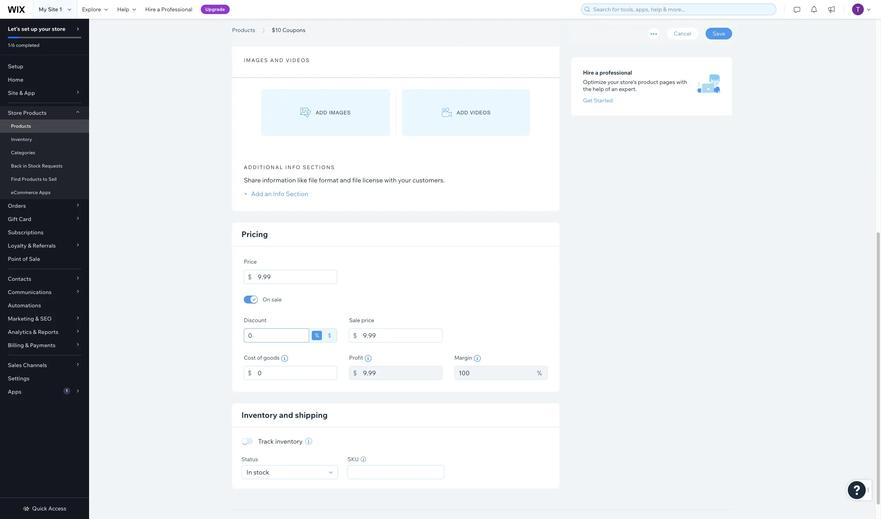 Task type: describe. For each thing, give the bounding box(es) containing it.
get started link
[[584, 97, 613, 104]]

site & app
[[8, 90, 35, 97]]

and for shipping
[[279, 411, 293, 420]]

ecommerce apps
[[11, 190, 51, 196]]

license
[[363, 176, 383, 184]]

seo
[[40, 316, 52, 323]]

payments
[[30, 342, 56, 349]]

quick access
[[32, 506, 66, 513]]

setup
[[8, 63, 23, 70]]

point
[[8, 256, 21, 263]]

contacts button
[[0, 273, 89, 286]]

sale inside sidebar element
[[29, 256, 40, 263]]

site & app button
[[0, 86, 89, 100]]

on
[[263, 296, 271, 304]]

gift card button
[[0, 213, 89, 226]]

1 vertical spatial apps
[[8, 389, 21, 396]]

images
[[244, 57, 269, 63]]

settings link
[[0, 372, 89, 386]]

shipping
[[295, 411, 328, 420]]

subscriptions
[[8, 229, 44, 236]]

add for add videos
[[457, 110, 469, 116]]

ecommerce apps link
[[0, 186, 89, 199]]

of for cost of goods
[[257, 355, 262, 362]]

started
[[594, 97, 613, 104]]

referrals
[[33, 242, 56, 250]]

& for billing
[[25, 342, 29, 349]]

0 vertical spatial products link
[[228, 26, 259, 34]]

info tooltip image for cost of goods
[[281, 356, 288, 363]]

0 vertical spatial 1
[[59, 6, 62, 13]]

settings
[[8, 375, 30, 382]]

sidebar element
[[0, 19, 89, 520]]

pages
[[660, 79, 676, 86]]

set
[[21, 25, 29, 32]]

app
[[24, 90, 35, 97]]

gift
[[8, 216, 18, 223]]

videos icon image
[[442, 108, 452, 118]]

hire for hire a professional
[[584, 69, 595, 76]]

billing & payments
[[8, 342, 56, 349]]

back in stock requests
[[11, 163, 63, 169]]

in
[[23, 163, 27, 169]]

inventory and shipping
[[242, 411, 328, 420]]

automations link
[[0, 299, 89, 312]]

channels
[[23, 362, 47, 369]]

add for add images
[[316, 110, 328, 116]]

additional
[[244, 164, 284, 171]]

info
[[286, 164, 301, 171]]

discount
[[244, 317, 267, 324]]

$10 coupons up videos
[[272, 27, 306, 34]]

marketing
[[8, 316, 34, 323]]

upgrade
[[206, 6, 225, 12]]

info tooltip image for margin
[[474, 356, 481, 363]]

1 file from the left
[[309, 176, 318, 184]]

sell
[[48, 176, 57, 182]]

Search for tools, apps, help & more... field
[[591, 4, 774, 15]]

quick
[[32, 506, 47, 513]]

0 vertical spatial site
[[48, 6, 58, 13]]

subscriptions link
[[0, 226, 89, 239]]

quick access button
[[23, 506, 66, 513]]

get started
[[584, 97, 613, 104]]

contacts
[[8, 276, 31, 283]]

sales channels
[[8, 362, 47, 369]]

optimize
[[584, 79, 607, 86]]

point of sale link
[[0, 253, 89, 266]]

0 horizontal spatial $10
[[232, 17, 257, 34]]

professional
[[600, 69, 633, 76]]

communications button
[[0, 286, 89, 299]]

products up ecommerce apps
[[22, 176, 42, 182]]

home
[[8, 76, 23, 83]]

videos
[[286, 57, 310, 63]]

point of sale
[[8, 256, 40, 263]]

analytics
[[8, 329, 32, 336]]

0 vertical spatial %
[[315, 332, 319, 339]]

products inside dropdown button
[[23, 110, 47, 117]]

hire a professional link
[[141, 0, 197, 19]]

customers.
[[413, 176, 445, 184]]

card
[[19, 216, 31, 223]]

help
[[117, 6, 129, 13]]

with inside optimize your store's product pages with the help of an expert.
[[677, 79, 688, 86]]

share information like file format and file license with your customers.
[[244, 176, 445, 184]]

1 vertical spatial products link
[[0, 120, 89, 133]]

0 horizontal spatial an
[[265, 190, 272, 198]]

inventory
[[275, 438, 303, 446]]

professional
[[161, 6, 193, 13]]

format
[[319, 176, 339, 184]]

add an info section
[[250, 190, 308, 198]]

& for analytics
[[33, 329, 37, 336]]

inventory link
[[0, 133, 89, 146]]

ecommerce
[[11, 190, 38, 196]]

billing
[[8, 342, 24, 349]]

optimize your store's product pages with the help of an expert.
[[584, 79, 688, 93]]

add
[[251, 190, 263, 198]]

categories link
[[0, 146, 89, 160]]

track
[[258, 438, 274, 446]]

orders button
[[0, 199, 89, 213]]

pricing
[[242, 230, 268, 239]]

of for point of sale
[[22, 256, 28, 263]]

gallery image
[[301, 108, 311, 118]]

store's
[[621, 79, 637, 86]]

& for site
[[19, 90, 23, 97]]

$10 coupons up images and videos
[[232, 17, 321, 34]]

reports
[[38, 329, 58, 336]]

communications
[[8, 289, 52, 296]]

a for professional
[[596, 69, 599, 76]]

site inside popup button
[[8, 90, 18, 97]]



Task type: locate. For each thing, give the bounding box(es) containing it.
your right up
[[39, 25, 51, 32]]

$10 up images and videos
[[272, 27, 282, 34]]

$10 up images
[[232, 17, 257, 34]]

1 horizontal spatial 1
[[66, 389, 68, 394]]

with right license
[[385, 176, 397, 184]]

2 vertical spatial and
[[279, 411, 293, 420]]

help button
[[113, 0, 141, 19]]

marketing & seo
[[8, 316, 52, 323]]

1 vertical spatial 1
[[66, 389, 68, 394]]

store products button
[[0, 106, 89, 120]]

0 horizontal spatial add
[[316, 110, 328, 116]]

0 vertical spatial your
[[39, 25, 51, 32]]

sku
[[348, 456, 359, 463]]

file left license
[[353, 176, 362, 184]]

1 vertical spatial of
[[22, 256, 28, 263]]

site down home
[[8, 90, 18, 97]]

the
[[584, 86, 592, 93]]

apps down settings
[[8, 389, 21, 396]]

loyalty & referrals button
[[0, 239, 89, 253]]

track inventory
[[258, 438, 303, 446]]

sales channels button
[[0, 359, 89, 372]]

gift card
[[8, 216, 31, 223]]

1 vertical spatial hire
[[584, 69, 595, 76]]

my
[[39, 6, 47, 13]]

save
[[713, 30, 726, 37]]

1 vertical spatial an
[[265, 190, 272, 198]]

add images
[[316, 110, 351, 116]]

1 horizontal spatial sale
[[349, 317, 361, 324]]

1 horizontal spatial file
[[353, 176, 362, 184]]

on sale
[[263, 296, 282, 304]]

& right billing on the bottom left
[[25, 342, 29, 349]]

product
[[639, 79, 659, 86]]

1 vertical spatial %
[[538, 370, 542, 377]]

inventory up track
[[242, 411, 278, 420]]

inventory for inventory and shipping
[[242, 411, 278, 420]]

add an info section link
[[244, 190, 308, 198]]

analytics & reports
[[8, 329, 58, 336]]

an left expert.
[[612, 86, 618, 93]]

store
[[8, 110, 22, 117]]

your left customers.
[[398, 176, 411, 184]]

sale inside $10 coupons 'form'
[[349, 317, 361, 324]]

& left app
[[19, 90, 23, 97]]

upgrade button
[[201, 5, 230, 14]]

1 info tooltip image from the left
[[281, 356, 288, 363]]

get
[[584, 97, 593, 104]]

find products to sell
[[11, 176, 57, 182]]

2 horizontal spatial of
[[606, 86, 611, 93]]

a inside $10 coupons 'form'
[[596, 69, 599, 76]]

0 vertical spatial inventory
[[11, 136, 32, 142]]

0 horizontal spatial sale
[[29, 256, 40, 263]]

$
[[248, 273, 252, 281], [353, 332, 357, 340], [328, 332, 332, 339], [248, 370, 252, 377], [353, 370, 357, 377]]

2 info tooltip image from the left
[[474, 356, 481, 363]]

0 horizontal spatial inventory
[[11, 136, 32, 142]]

1 horizontal spatial your
[[398, 176, 411, 184]]

sections
[[303, 164, 335, 171]]

hire a professional
[[584, 69, 633, 76]]

0 vertical spatial apps
[[39, 190, 51, 196]]

1 vertical spatial a
[[596, 69, 599, 76]]

0 horizontal spatial file
[[309, 176, 318, 184]]

2 vertical spatial your
[[398, 176, 411, 184]]

inventory inside sidebar element
[[11, 136, 32, 142]]

file right like
[[309, 176, 318, 184]]

your
[[39, 25, 51, 32], [608, 79, 619, 86], [398, 176, 411, 184]]

info tooltip image right margin
[[474, 356, 481, 363]]

sale price
[[349, 317, 375, 324]]

$10
[[232, 17, 257, 34], [272, 27, 282, 34]]

information
[[262, 176, 296, 184]]

stock
[[28, 163, 41, 169]]

1 horizontal spatial with
[[677, 79, 688, 86]]

sale left price
[[349, 317, 361, 324]]

expert.
[[619, 86, 637, 93]]

& left reports
[[33, 329, 37, 336]]

your inside sidebar element
[[39, 25, 51, 32]]

1 vertical spatial and
[[340, 176, 351, 184]]

with
[[677, 79, 688, 86], [385, 176, 397, 184]]

price
[[362, 317, 375, 324]]

0 horizontal spatial with
[[385, 176, 397, 184]]

products inside $10 coupons 'form'
[[232, 27, 255, 34]]

videos
[[471, 110, 491, 116]]

add right videos icon
[[457, 110, 469, 116]]

section
[[286, 190, 308, 198]]

your down professional
[[608, 79, 619, 86]]

0 horizontal spatial your
[[39, 25, 51, 32]]

your inside optimize your store's product pages with the help of an expert.
[[608, 79, 619, 86]]

None field
[[244, 466, 327, 480], [351, 466, 442, 480], [244, 466, 327, 480], [351, 466, 442, 480]]

loyalty
[[8, 242, 27, 250]]

0 vertical spatial of
[[606, 86, 611, 93]]

1 horizontal spatial %
[[538, 370, 542, 377]]

info tooltip image
[[281, 356, 288, 363], [474, 356, 481, 363]]

home link
[[0, 73, 89, 86]]

cost of goods
[[244, 355, 280, 362]]

1 horizontal spatial an
[[612, 86, 618, 93]]

0 vertical spatial with
[[677, 79, 688, 86]]

1 horizontal spatial a
[[596, 69, 599, 76]]

1 vertical spatial site
[[8, 90, 18, 97]]

to
[[43, 176, 47, 182]]

0 horizontal spatial hire
[[145, 6, 156, 13]]

explore
[[82, 6, 101, 13]]

site right my
[[48, 6, 58, 13]]

margin
[[455, 355, 473, 362]]

$ text field
[[363, 329, 443, 343]]

1 vertical spatial your
[[608, 79, 619, 86]]

of right cost
[[257, 355, 262, 362]]

0 vertical spatial sale
[[29, 256, 40, 263]]

store products
[[8, 110, 47, 117]]

1 horizontal spatial inventory
[[242, 411, 278, 420]]

hire right help button
[[145, 6, 156, 13]]

0 vertical spatial a
[[157, 6, 160, 13]]

0 horizontal spatial a
[[157, 6, 160, 13]]

additional info sections
[[244, 164, 335, 171]]

of inside sidebar element
[[22, 256, 28, 263]]

add right gallery image in the top left of the page
[[316, 110, 328, 116]]

and left videos
[[271, 57, 284, 63]]

products link up images
[[228, 26, 259, 34]]

loyalty & referrals
[[8, 242, 56, 250]]

of right the point
[[22, 256, 28, 263]]

0 horizontal spatial %
[[315, 332, 319, 339]]

products up images
[[232, 27, 255, 34]]

1/6 completed
[[8, 42, 39, 48]]

& for loyalty
[[28, 242, 31, 250]]

0 vertical spatial hire
[[145, 6, 156, 13]]

products
[[232, 27, 255, 34], [23, 110, 47, 117], [11, 123, 31, 129], [22, 176, 42, 182]]

1 horizontal spatial site
[[48, 6, 58, 13]]

inventory for inventory
[[11, 136, 32, 142]]

2 file from the left
[[353, 176, 362, 184]]

hire inside $10 coupons 'form'
[[584, 69, 595, 76]]

1 horizontal spatial products link
[[228, 26, 259, 34]]

my site 1
[[39, 6, 62, 13]]

a for professional
[[157, 6, 160, 13]]

with right the 'pages'
[[677, 79, 688, 86]]

& right the loyalty
[[28, 242, 31, 250]]

1 horizontal spatial info tooltip image
[[474, 356, 481, 363]]

inventory up categories on the top left of the page
[[11, 136, 32, 142]]

inventory inside $10 coupons 'form'
[[242, 411, 278, 420]]

1 add from the left
[[316, 110, 328, 116]]

info tooltip image right goods at the bottom
[[281, 356, 288, 363]]

0 horizontal spatial site
[[8, 90, 18, 97]]

of inside optimize your store's product pages with the help of an expert.
[[606, 86, 611, 93]]

0 horizontal spatial 1
[[59, 6, 62, 13]]

categories
[[11, 150, 35, 156]]

2 vertical spatial of
[[257, 355, 262, 362]]

and for videos
[[271, 57, 284, 63]]

1 down settings link
[[66, 389, 68, 394]]

2 add from the left
[[457, 110, 469, 116]]

0 horizontal spatial apps
[[8, 389, 21, 396]]

products right store
[[23, 110, 47, 117]]

a up optimize
[[596, 69, 599, 76]]

info
[[273, 190, 285, 198]]

0 vertical spatial and
[[271, 57, 284, 63]]

Start typing a brand name field
[[586, 20, 718, 34]]

file
[[309, 176, 318, 184], [353, 176, 362, 184]]

1 horizontal spatial add
[[457, 110, 469, 116]]

products link down store products
[[0, 120, 89, 133]]

help
[[593, 86, 604, 93]]

& inside dropdown button
[[33, 329, 37, 336]]

& for marketing
[[35, 316, 39, 323]]

share
[[244, 176, 261, 184]]

0 horizontal spatial of
[[22, 256, 28, 263]]

0 horizontal spatial info tooltip image
[[281, 356, 288, 363]]

1 vertical spatial inventory
[[242, 411, 278, 420]]

info tooltip image
[[365, 356, 372, 363]]

a left professional
[[157, 6, 160, 13]]

%
[[315, 332, 319, 339], [538, 370, 542, 377]]

of right help
[[606, 86, 611, 93]]

1/6
[[8, 42, 15, 48]]

1 right my
[[59, 6, 62, 13]]

back in stock requests link
[[0, 160, 89, 173]]

hire up optimize
[[584, 69, 595, 76]]

and left 'shipping'
[[279, 411, 293, 420]]

sale
[[29, 256, 40, 263], [349, 317, 361, 324]]

cancel
[[675, 30, 692, 37]]

1 horizontal spatial $10
[[272, 27, 282, 34]]

1 vertical spatial with
[[385, 176, 397, 184]]

hire for hire a professional
[[145, 6, 156, 13]]

$10 coupons form
[[89, 0, 882, 520]]

0 vertical spatial an
[[612, 86, 618, 93]]

& inside dropdown button
[[35, 316, 39, 323]]

2 horizontal spatial your
[[608, 79, 619, 86]]

hire a professional
[[145, 6, 193, 13]]

let's set up your store
[[8, 25, 65, 32]]

analytics & reports button
[[0, 326, 89, 339]]

1 horizontal spatial of
[[257, 355, 262, 362]]

None text field
[[258, 270, 338, 284], [244, 329, 310, 343], [363, 366, 443, 381], [258, 270, 338, 284], [244, 329, 310, 343], [363, 366, 443, 381]]

1 horizontal spatial hire
[[584, 69, 595, 76]]

and right format
[[340, 176, 351, 184]]

0 horizontal spatial products link
[[0, 120, 89, 133]]

site
[[48, 6, 58, 13], [8, 90, 18, 97]]

cost
[[244, 355, 256, 362]]

1 inside sidebar element
[[66, 389, 68, 394]]

sale
[[272, 296, 282, 304]]

sale down loyalty & referrals
[[29, 256, 40, 263]]

1 horizontal spatial apps
[[39, 190, 51, 196]]

1 vertical spatial sale
[[349, 317, 361, 324]]

orders
[[8, 203, 26, 210]]

$10 coupons
[[232, 17, 321, 34], [272, 27, 306, 34]]

None text field
[[258, 366, 338, 381], [455, 366, 534, 381], [258, 366, 338, 381], [455, 366, 534, 381]]

products down store
[[11, 123, 31, 129]]

an inside optimize your store's product pages with the help of an expert.
[[612, 86, 618, 93]]

automations
[[8, 302, 41, 309]]

an left info
[[265, 190, 272, 198]]

images and videos
[[244, 57, 310, 63]]

apps down find products to sell link
[[39, 190, 51, 196]]

& left seo
[[35, 316, 39, 323]]



Task type: vqa. For each thing, say whether or not it's contained in the screenshot.
your inside Optimize your store's product pages with the help of an expert.
yes



